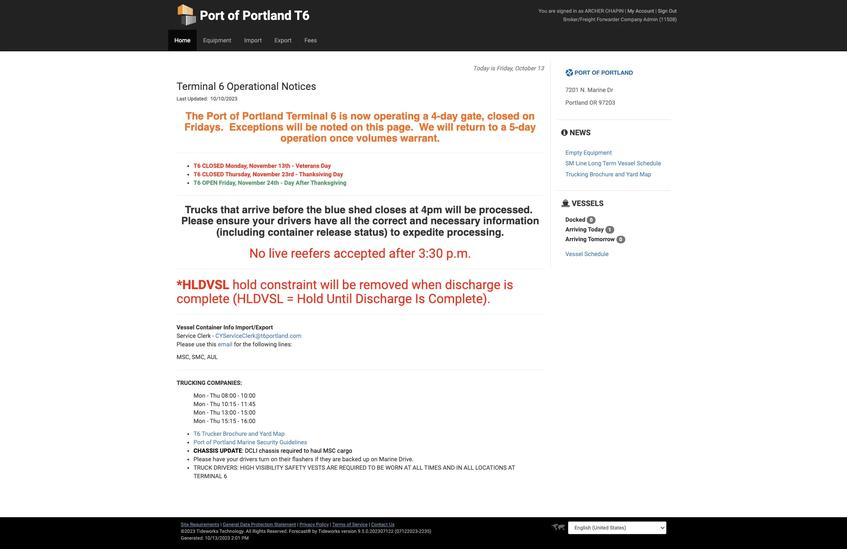 Task type: vqa. For each thing, say whether or not it's contained in the screenshot.
Operation
yes



Task type: describe. For each thing, give the bounding box(es) containing it.
t6 down fridays
[[194, 162, 201, 169]]

your inside t6 trucker brochure and yard map port of portland marine security guidelines chassis update : dcli chassis required to haul msc cargo please have your drivers turn on their flashers if they are backed up on marine drive. truck drivers: high visibility safety vests are required to be worn at all times and in all locations at terminal 6
[[227, 456, 238, 463]]

please inside vessel container info import/export service clerk - cyserviceclerk@t6portland.com please use this email for the following lines:
[[177, 341, 194, 348]]

port of portland marine security guidelines link
[[194, 439, 307, 446]]

2 vertical spatial day
[[284, 179, 294, 186]]

rights
[[253, 529, 266, 534]]

is
[[415, 291, 425, 306]]

before
[[273, 204, 304, 216]]

port of portland t6 image
[[566, 69, 634, 77]]

dr
[[608, 87, 613, 93]]

drivers:
[[214, 464, 239, 471]]

t6 left open
[[194, 179, 201, 186]]

| up tideworks
[[330, 522, 331, 528]]

on up visibility
[[271, 456, 278, 463]]

will inside trucks that arrive before the blue shed closes at 4pm will be processed. please ensure your drivers have all the correct and necessary information (including container release status) to expedite processing.
[[445, 204, 462, 216]]

info circle image
[[562, 129, 568, 137]]

you are signed in as archer chapin | my account | sign out broker/freight forwarder company admin (11508)
[[539, 8, 677, 22]]

or
[[590, 99, 597, 106]]

will inside hold constraint will be removed when discharge is complete (hldvsl = hold until discharge is complete).
[[320, 277, 339, 292]]

veterans
[[296, 162, 320, 169]]

chapin
[[606, 8, 624, 14]]

data
[[240, 522, 250, 528]]

port inside t6 trucker brochure and yard map port of portland marine security guidelines chassis update : dcli chassis required to haul msc cargo please have your drivers turn on their flashers if they are backed up on marine drive. truck drivers: high visibility safety vests are required to be worn at all times and in all locations at terminal 6
[[194, 439, 205, 446]]

hold
[[233, 277, 257, 292]]

2 horizontal spatial the
[[354, 215, 370, 227]]

1 mon from the top
[[194, 392, 205, 399]]

for
[[234, 341, 241, 348]]

0 horizontal spatial marine
[[237, 439, 255, 446]]

sm line long term vessel schedule link
[[566, 160, 661, 167]]

be inside the port of portland terminal 6 is now operating a 4-day gate, closed on fridays .  exceptions will be noted on this page.  we will return to a 5-day operation once volumes warrant.
[[306, 121, 318, 133]]

- down trucking companies:
[[207, 392, 209, 399]]

vessel schedule link
[[566, 251, 609, 258]]

fridays
[[185, 121, 221, 133]]

trucks
[[185, 204, 218, 216]]

sm
[[566, 160, 574, 167]]

container
[[196, 324, 222, 331]]

expedite
[[403, 226, 444, 238]]

1 vertical spatial day
[[333, 171, 343, 178]]

t6 inside t6 trucker brochure and yard map port of portland marine security guidelines chassis update : dcli chassis required to haul msc cargo please have your drivers turn on their flashers if they are backed up on marine drive. truck drivers: high visibility safety vests are required to be worn at all times and in all locations at terminal 6
[[194, 431, 201, 437]]

t6 trucker brochure and yard map link
[[194, 431, 285, 437]]

1 horizontal spatial a
[[501, 121, 507, 133]]

term
[[603, 160, 617, 167]]

will right "exceptions"
[[286, 121, 303, 133]]

high
[[240, 464, 254, 471]]

1 thu from the top
[[210, 392, 220, 399]]

terminal inside the port of portland terminal 6 is now operating a 4-day gate, closed on fridays .  exceptions will be noted on this page.  we will return to a 5-day operation once volumes warrant.
[[286, 110, 328, 122]]

0 vertical spatial november
[[249, 162, 277, 169]]

1 at from the left
[[404, 464, 411, 471]]

last
[[177, 96, 186, 102]]

are inside t6 trucker brochure and yard map port of portland marine security guidelines chassis update : dcli chassis required to haul msc cargo please have your drivers turn on their flashers if they are backed up on marine drive. truck drivers: high visibility safety vests are required to be worn at all times and in all locations at terminal 6
[[333, 456, 341, 463]]

1 horizontal spatial 0
[[620, 237, 623, 243]]

terminal inside terminal 6 operational notices last updated:  10/10/2023
[[177, 81, 216, 92]]

(11508)
[[660, 17, 677, 22]]

terms of service link
[[332, 522, 368, 528]]

0 horizontal spatial schedule
[[585, 251, 609, 258]]

is inside the port of portland terminal 6 is now operating a 4-day gate, closed on fridays .  exceptions will be noted on this page.  we will return to a 5-day operation once volumes warrant.
[[339, 110, 348, 122]]

2 vertical spatial november
[[238, 179, 266, 186]]

by
[[312, 529, 317, 534]]

technology.
[[220, 529, 245, 534]]

lines:
[[278, 341, 292, 348]]

t6 up trucks
[[194, 171, 201, 178]]

3 mon from the top
[[194, 409, 205, 416]]

10/13/2023
[[205, 536, 230, 541]]

0 vertical spatial today
[[473, 65, 489, 72]]

| left the sign
[[656, 8, 657, 14]]

protection
[[251, 522, 273, 528]]

to inside trucks that arrive before the blue shed closes at 4pm will be processed. please ensure your drivers have all the correct and necessary information (including container release status) to expedite processing.
[[391, 226, 400, 238]]

2 closed from the top
[[202, 171, 224, 178]]

once
[[330, 132, 354, 144]]

be inside trucks that arrive before the blue shed closes at 4pm will be processed. please ensure your drivers have all the correct and necessary information (including container release status) to expedite processing.
[[464, 204, 476, 216]]

operating
[[374, 110, 420, 122]]

constraint
[[260, 277, 317, 292]]

| up forecast®
[[297, 522, 299, 528]]

pm
[[242, 536, 249, 541]]

security
[[257, 439, 278, 446]]

no
[[249, 246, 266, 261]]

necessary
[[431, 215, 481, 227]]

vessel inside empty equipment sm line long term vessel schedule trucking brochure and yard map
[[618, 160, 636, 167]]

map inside empty equipment sm line long term vessel schedule trucking brochure and yard map
[[640, 171, 652, 178]]

on right the '5-'
[[523, 110, 535, 122]]

the inside vessel container info import/export service clerk - cyserviceclerk@t6portland.com please use this email for the following lines:
[[243, 341, 251, 348]]

schedule inside empty equipment sm line long term vessel schedule trucking brochure and yard map
[[637, 160, 661, 167]]

1 closed from the top
[[202, 162, 224, 169]]

2 at from the left
[[509, 464, 515, 471]]

open
[[202, 179, 218, 186]]

general
[[223, 522, 239, 528]]

removed
[[359, 277, 409, 292]]

noted
[[320, 121, 348, 133]]

4pm
[[421, 204, 442, 216]]

portland or 97203
[[566, 99, 616, 106]]

service inside site requirements | general data protection statement | privacy policy | terms of service | contact us ©2023 tideworks technology. all rights reserved. forecast® by tideworks version 9.5.0.202307122 (07122023-2235) generated: 10/13/2023 2:01 pm
[[352, 522, 368, 528]]

2 horizontal spatial marine
[[588, 87, 606, 93]]

you
[[539, 8, 547, 14]]

fees button
[[298, 30, 323, 51]]

equipment inside empty equipment sm line long term vessel schedule trucking brochure and yard map
[[584, 149, 612, 156]]

this inside the port of portland terminal 6 is now operating a 4-day gate, closed on fridays .  exceptions will be noted on this page.  we will return to a 5-day operation once volumes warrant.
[[366, 121, 384, 133]]

portland inside t6 trucker brochure and yard map port of portland marine security guidelines chassis update : dcli chassis required to haul msc cargo please have your drivers turn on their flashers if they are backed up on marine drive. truck drivers: high visibility safety vests are required to be worn at all times and in all locations at terminal 6
[[213, 439, 236, 446]]

please inside trucks that arrive before the blue shed closes at 4pm will be processed. please ensure your drivers have all the correct and necessary information (including container release status) to expedite processing.
[[181, 215, 214, 227]]

1 all from the left
[[413, 464, 423, 471]]

of inside site requirements | general data protection statement | privacy policy | terms of service | contact us ©2023 tideworks technology. all rights reserved. forecast® by tideworks version 9.5.0.202307122 (07122023-2235) generated: 10/13/2023 2:01 pm
[[347, 522, 351, 528]]

portland inside 'link'
[[243, 8, 292, 23]]

1 vertical spatial november
[[253, 171, 280, 178]]

16:00
[[241, 418, 256, 425]]

processing.
[[447, 226, 504, 238]]

1 arriving from the top
[[566, 226, 587, 233]]

vessel container info import/export service clerk - cyserviceclerk@t6portland.com please use this email for the following lines:
[[177, 324, 302, 348]]

10:00
[[241, 392, 256, 399]]

friday, inside the t6 closed monday, november 13th - veterans day t6 closed thursday, november 23rd - thanksiving day t6 open friday, november 24th - day after thanksgiving
[[219, 179, 236, 186]]

empty equipment sm line long term vessel schedule trucking brochure and yard map
[[566, 149, 661, 178]]

shed
[[349, 204, 372, 216]]

generated:
[[181, 536, 204, 541]]

vessel schedule
[[566, 251, 609, 258]]

export
[[275, 37, 292, 44]]

blue
[[325, 204, 346, 216]]

- right 23rd
[[296, 171, 298, 178]]

- left 15:00 on the left
[[238, 409, 239, 416]]

as
[[579, 8, 584, 14]]

brochure inside t6 trucker brochure and yard map port of portland marine security guidelines chassis update : dcli chassis required to haul msc cargo please have your drivers turn on their flashers if they are backed up on marine drive. truck drivers: high visibility safety vests are required to be worn at all times and in all locations at terminal 6
[[223, 431, 247, 437]]

©2023 tideworks
[[181, 529, 218, 534]]

closes
[[375, 204, 407, 216]]

flashers
[[292, 456, 314, 463]]

have inside t6 trucker brochure and yard map port of portland marine security guidelines chassis update : dcli chassis required to haul msc cargo please have your drivers turn on their flashers if they are backed up on marine drive. truck drivers: high visibility safety vests are required to be worn at all times and in all locations at terminal 6
[[213, 456, 225, 463]]

cyserviceclerk@t6portland.com
[[215, 333, 302, 339]]

will right we
[[437, 121, 454, 133]]

yard inside empty equipment sm line long term vessel schedule trucking brochure and yard map
[[627, 171, 638, 178]]

3 thu from the top
[[210, 409, 220, 416]]

4 thu from the top
[[210, 418, 220, 425]]

| up 9.5.0.202307122
[[369, 522, 370, 528]]

status)
[[354, 226, 388, 238]]

live
[[269, 246, 288, 261]]

aul
[[207, 354, 218, 361]]

the
[[186, 110, 204, 122]]

email link
[[218, 341, 233, 348]]

(including
[[216, 226, 265, 238]]

2 mon from the top
[[194, 401, 205, 408]]

required
[[281, 447, 302, 454]]

- left 16:00
[[238, 418, 239, 425]]

are inside you are signed in as archer chapin | my account | sign out broker/freight forwarder company admin (11508)
[[549, 8, 556, 14]]

- left 10:00
[[238, 392, 239, 399]]

operation
[[281, 132, 327, 144]]

processed.
[[479, 204, 533, 216]]

news
[[568, 128, 591, 137]]

1
[[609, 227, 612, 233]]

ship image
[[562, 200, 570, 208]]

*hldvsl
[[177, 277, 229, 292]]

empty
[[566, 149, 582, 156]]

empty equipment link
[[566, 149, 612, 156]]

they
[[320, 456, 331, 463]]

yard inside t6 trucker brochure and yard map port of portland marine security guidelines chassis update : dcli chassis required to haul msc cargo please have your drivers turn on their flashers if they are backed up on marine drive. truck drivers: high visibility safety vests are required to be worn at all times and in all locations at terminal 6
[[260, 431, 272, 437]]

1 horizontal spatial day
[[519, 121, 536, 133]]

sign
[[658, 8, 668, 14]]

worn
[[386, 464, 403, 471]]

2235)
[[419, 529, 432, 534]]

chassis
[[259, 447, 279, 454]]

to inside the port of portland terminal 6 is now operating a 4-day gate, closed on fridays .  exceptions will be noted on this page.  we will return to a 5-day operation once volumes warrant.
[[489, 121, 498, 133]]

required
[[339, 464, 367, 471]]

- left 11:45
[[238, 401, 239, 408]]

all
[[340, 215, 352, 227]]



Task type: locate. For each thing, give the bounding box(es) containing it.
thu left the "13:00"
[[210, 409, 220, 416]]

thu down trucking companies:
[[210, 392, 220, 399]]

this right once
[[366, 121, 384, 133]]

1 vertical spatial your
[[227, 456, 238, 463]]

is inside hold constraint will be removed when discharge is complete (hldvsl = hold until discharge is complete).
[[504, 277, 514, 292]]

are up are
[[333, 456, 341, 463]]

all down drive.
[[413, 464, 423, 471]]

- inside vessel container info import/export service clerk - cyserviceclerk@t6portland.com please use this email for the following lines:
[[212, 333, 214, 339]]

6 inside the port of portland terminal 6 is now operating a 4-day gate, closed on fridays .  exceptions will be noted on this page.  we will return to a 5-day operation once volumes warrant.
[[331, 110, 337, 122]]

1 vertical spatial to
[[391, 226, 400, 238]]

marine up :
[[237, 439, 255, 446]]

1 horizontal spatial have
[[314, 215, 337, 227]]

terminal up the operation
[[286, 110, 328, 122]]

0 vertical spatial friday,
[[497, 65, 514, 72]]

1 vertical spatial friday,
[[219, 179, 236, 186]]

1 horizontal spatial equipment
[[584, 149, 612, 156]]

0 vertical spatial 0
[[590, 217, 593, 223]]

0 vertical spatial vessel
[[618, 160, 636, 167]]

this right use
[[207, 341, 217, 348]]

vessels
[[570, 199, 604, 208]]

2 all from the left
[[464, 464, 474, 471]]

day left info circle icon
[[519, 121, 536, 133]]

0 right the tomorrow
[[620, 237, 623, 243]]

6 up once
[[331, 110, 337, 122]]

be up processing.
[[464, 204, 476, 216]]

1 vertical spatial have
[[213, 456, 225, 463]]

1 horizontal spatial be
[[342, 277, 356, 292]]

when
[[412, 277, 442, 292]]

will down "reefers" at the top of the page
[[320, 277, 339, 292]]

discharge
[[445, 277, 501, 292]]

day down 23rd
[[284, 179, 294, 186]]

service
[[177, 333, 196, 339], [352, 522, 368, 528]]

0 horizontal spatial map
[[273, 431, 285, 437]]

1 horizontal spatial your
[[253, 215, 275, 227]]

vessel for vessel schedule
[[566, 251, 583, 258]]

until
[[327, 291, 352, 306]]

the right for
[[243, 341, 251, 348]]

in
[[573, 8, 577, 14]]

of up version
[[347, 522, 351, 528]]

marine up the "or"
[[588, 87, 606, 93]]

0 vertical spatial terminal
[[177, 81, 216, 92]]

t6 up fees
[[295, 8, 310, 23]]

- right 24th on the top left of page
[[281, 179, 283, 186]]

drivers inside t6 trucker brochure and yard map port of portland marine security guidelines chassis update : dcli chassis required to haul msc cargo please have your drivers turn on their flashers if they are backed up on marine drive. truck drivers: high visibility safety vests are required to be worn at all times and in all locations at terminal 6
[[240, 456, 258, 463]]

of down trucker
[[206, 439, 212, 446]]

1 horizontal spatial the
[[307, 204, 322, 216]]

0 vertical spatial yard
[[627, 171, 638, 178]]

0 horizontal spatial 0
[[590, 217, 593, 223]]

is
[[491, 65, 495, 72], [339, 110, 348, 122], [504, 277, 514, 292]]

1 vertical spatial drivers
[[240, 456, 258, 463]]

1 horizontal spatial all
[[464, 464, 474, 471]]

friday, down thursday,
[[219, 179, 236, 186]]

0 vertical spatial to
[[489, 121, 498, 133]]

1 vertical spatial schedule
[[585, 251, 609, 258]]

account
[[636, 8, 654, 14]]

port
[[200, 8, 225, 23], [207, 110, 227, 122], [194, 439, 205, 446]]

port up equipment popup button
[[200, 8, 225, 23]]

1 vertical spatial marine
[[237, 439, 255, 446]]

complete
[[177, 291, 230, 306]]

0 vertical spatial closed
[[202, 162, 224, 169]]

vessel right term
[[618, 160, 636, 167]]

service inside vessel container info import/export service clerk - cyserviceclerk@t6portland.com please use this email for the following lines:
[[177, 333, 196, 339]]

use
[[196, 341, 205, 348]]

vessel down docked 0 arriving today 1 arriving tomorrow 0
[[566, 251, 583, 258]]

1 vertical spatial is
[[339, 110, 348, 122]]

of inside the port of portland terminal 6 is now operating a 4-day gate, closed on fridays .  exceptions will be noted on this page.  we will return to a 5-day operation once volumes warrant.
[[230, 110, 239, 122]]

and inside trucks that arrive before the blue shed closes at 4pm will be processed. please ensure your drivers have all the correct and necessary information (including container release status) to expedite processing.
[[410, 215, 428, 227]]

trucking
[[177, 380, 206, 386]]

1 horizontal spatial yard
[[627, 171, 638, 178]]

p.m.
[[446, 246, 471, 261]]

smc,
[[192, 354, 206, 361]]

0 vertical spatial map
[[640, 171, 652, 178]]

0 horizontal spatial equipment
[[203, 37, 232, 44]]

have up drivers:
[[213, 456, 225, 463]]

2 horizontal spatial to
[[489, 121, 498, 133]]

trucking
[[566, 171, 589, 178]]

in
[[457, 464, 462, 471]]

thu up trucker
[[210, 418, 220, 425]]

safety
[[285, 464, 306, 471]]

a left the '5-'
[[501, 121, 507, 133]]

- left the "13:00"
[[207, 409, 209, 416]]

to
[[489, 121, 498, 133], [391, 226, 400, 238], [304, 447, 309, 454]]

vessel for vessel container info import/export service clerk - cyserviceclerk@t6portland.com please use this email for the following lines:
[[177, 324, 195, 331]]

0 horizontal spatial day
[[441, 110, 458, 122]]

1 vertical spatial 0
[[620, 237, 623, 243]]

vessel left container
[[177, 324, 195, 331]]

2 vertical spatial marine
[[379, 456, 397, 463]]

0 horizontal spatial brochure
[[223, 431, 247, 437]]

release
[[317, 226, 352, 238]]

day up thanksiving in the top left of the page
[[321, 162, 331, 169]]

today inside docked 0 arriving today 1 arriving tomorrow 0
[[588, 226, 604, 233]]

friday,
[[497, 65, 514, 72], [219, 179, 236, 186]]

are
[[549, 8, 556, 14], [333, 456, 341, 463]]

4 mon from the top
[[194, 418, 205, 425]]

map inside t6 trucker brochure and yard map port of portland marine security guidelines chassis update : dcli chassis required to haul msc cargo please have your drivers turn on their flashers if they are backed up on marine drive. truck drivers: high visibility safety vests are required to be worn at all times and in all locations at terminal 6
[[273, 431, 285, 437]]

t6 inside 'link'
[[295, 8, 310, 23]]

2 vertical spatial to
[[304, 447, 309, 454]]

of inside t6 trucker brochure and yard map port of portland marine security guidelines chassis update : dcli chassis required to haul msc cargo please have your drivers turn on their flashers if they are backed up on marine drive. truck drivers: high visibility safety vests are required to be worn at all times and in all locations at terminal 6
[[206, 439, 212, 446]]

arriving up vessel schedule
[[566, 236, 587, 243]]

please up truck
[[194, 456, 211, 463]]

9.5.0.202307122
[[358, 529, 394, 534]]

of down 10/10/2023
[[230, 110, 239, 122]]

vessel inside vessel container info import/export service clerk - cyserviceclerk@t6portland.com please use this email for the following lines:
[[177, 324, 195, 331]]

| left general
[[221, 522, 222, 528]]

thu left 10:15
[[210, 401, 220, 408]]

day
[[441, 110, 458, 122], [519, 121, 536, 133]]

your right ensure
[[253, 215, 275, 227]]

1 horizontal spatial to
[[391, 226, 400, 238]]

and right correct
[[410, 215, 428, 227]]

to up the flashers
[[304, 447, 309, 454]]

closed
[[202, 162, 224, 169], [202, 171, 224, 178]]

arrive
[[242, 204, 270, 216]]

2 vertical spatial and
[[248, 431, 258, 437]]

2 horizontal spatial and
[[615, 171, 625, 178]]

your down update
[[227, 456, 238, 463]]

times
[[424, 464, 442, 471]]

today is friday, october 13
[[473, 65, 544, 72]]

to inside t6 trucker brochure and yard map port of portland marine security guidelines chassis update : dcli chassis required to haul msc cargo please have your drivers turn on their flashers if they are backed up on marine drive. truck drivers: high visibility safety vests are required to be worn at all times and in all locations at terminal 6
[[304, 447, 309, 454]]

msc, smc, aul
[[177, 354, 218, 361]]

gate,
[[461, 110, 485, 122]]

1 horizontal spatial map
[[640, 171, 652, 178]]

- up trucker
[[207, 418, 209, 425]]

service up use
[[177, 333, 196, 339]]

drivers inside trucks that arrive before the blue shed closes at 4pm will be processed. please ensure your drivers have all the correct and necessary information (including container release status) to expedite processing.
[[278, 215, 311, 227]]

portland up import
[[243, 8, 292, 23]]

home button
[[168, 30, 197, 51]]

0 vertical spatial and
[[615, 171, 625, 178]]

1 horizontal spatial at
[[509, 464, 515, 471]]

6 down drivers:
[[224, 473, 227, 480]]

0 horizontal spatial vessel
[[177, 324, 195, 331]]

site requirements | general data protection statement | privacy policy | terms of service | contact us ©2023 tideworks technology. all rights reserved. forecast® by tideworks version 9.5.0.202307122 (07122023-2235) generated: 10/13/2023 2:01 pm
[[181, 522, 432, 541]]

to left the '5-'
[[489, 121, 498, 133]]

msc,
[[177, 354, 190, 361]]

0 horizontal spatial and
[[248, 431, 258, 437]]

equipment up long
[[584, 149, 612, 156]]

haul
[[311, 447, 322, 454]]

0 horizontal spatial friday,
[[219, 179, 236, 186]]

t6 left trucker
[[194, 431, 201, 437]]

0 vertical spatial are
[[549, 8, 556, 14]]

0 vertical spatial 6
[[219, 81, 224, 92]]

23rd
[[282, 171, 294, 178]]

1 horizontal spatial schedule
[[637, 160, 661, 167]]

day up thanksgiving
[[333, 171, 343, 178]]

- right clerk
[[212, 333, 214, 339]]

have left all in the left of the page
[[314, 215, 337, 227]]

day left gate,
[[441, 110, 458, 122]]

be inside hold constraint will be removed when discharge is complete (hldvsl = hold until discharge is complete).
[[342, 277, 356, 292]]

1 horizontal spatial drivers
[[278, 215, 311, 227]]

2 thu from the top
[[210, 401, 220, 408]]

be
[[377, 464, 384, 471]]

10:15
[[222, 401, 236, 408]]

port down 10/10/2023
[[207, 110, 227, 122]]

and inside t6 trucker brochure and yard map port of portland marine security guidelines chassis update : dcli chassis required to haul msc cargo please have your drivers turn on their flashers if they are backed up on marine drive. truck drivers: high visibility safety vests are required to be worn at all times and in all locations at terminal 6
[[248, 431, 258, 437]]

is left 'october'
[[491, 65, 495, 72]]

hold
[[297, 291, 324, 306]]

- left 10:15
[[207, 401, 209, 408]]

brochure
[[590, 171, 614, 178], [223, 431, 247, 437]]

2:01
[[231, 536, 241, 541]]

0 horizontal spatial are
[[333, 456, 341, 463]]

1 vertical spatial closed
[[202, 171, 224, 178]]

accepted
[[334, 246, 386, 261]]

0 horizontal spatial a
[[423, 110, 429, 122]]

0 horizontal spatial drivers
[[240, 456, 258, 463]]

now
[[351, 110, 371, 122]]

schedule down the tomorrow
[[585, 251, 609, 258]]

1 horizontal spatial day
[[321, 162, 331, 169]]

trucking companies:
[[177, 380, 242, 386]]

6 inside terminal 6 operational notices last updated:  10/10/2023
[[219, 81, 224, 92]]

notices
[[281, 81, 316, 92]]

2 vertical spatial vessel
[[177, 324, 195, 331]]

4-
[[432, 110, 441, 122]]

0 vertical spatial your
[[253, 215, 275, 227]]

mon
[[194, 392, 205, 399], [194, 401, 205, 408], [194, 409, 205, 416], [194, 418, 205, 425]]

1 horizontal spatial are
[[549, 8, 556, 14]]

at right locations
[[509, 464, 515, 471]]

vessel
[[618, 160, 636, 167], [566, 251, 583, 258], [177, 324, 195, 331]]

- right 13th
[[292, 162, 294, 169]]

at
[[404, 464, 411, 471], [509, 464, 515, 471]]

be down accepted at the top
[[342, 277, 356, 292]]

0 vertical spatial schedule
[[637, 160, 661, 167]]

brochure down long
[[590, 171, 614, 178]]

port inside 'link'
[[200, 8, 225, 23]]

1 vertical spatial map
[[273, 431, 285, 437]]

terminal up last
[[177, 81, 216, 92]]

if
[[315, 456, 319, 463]]

arriving down docked
[[566, 226, 587, 233]]

home
[[175, 37, 191, 44]]

0 vertical spatial service
[[177, 333, 196, 339]]

0 right docked
[[590, 217, 593, 223]]

discharge
[[356, 291, 412, 306]]

have inside trucks that arrive before the blue shed closes at 4pm will be processed. please ensure your drivers have all the correct and necessary information (including container release status) to expedite processing.
[[314, 215, 337, 227]]

0 vertical spatial this
[[366, 121, 384, 133]]

0 vertical spatial arriving
[[566, 226, 587, 233]]

yard down the sm line long term vessel schedule link
[[627, 171, 638, 178]]

0 vertical spatial marine
[[588, 87, 606, 93]]

| left my
[[625, 8, 627, 14]]

is left the now
[[339, 110, 348, 122]]

marine
[[588, 87, 606, 93], [237, 439, 255, 446], [379, 456, 397, 463]]

0 vertical spatial port
[[200, 8, 225, 23]]

0 vertical spatial equipment
[[203, 37, 232, 44]]

2 vertical spatial please
[[194, 456, 211, 463]]

0 horizontal spatial terminal
[[177, 81, 216, 92]]

at
[[410, 204, 419, 216]]

map
[[640, 171, 652, 178], [273, 431, 285, 437]]

today
[[473, 65, 489, 72], [588, 226, 604, 233]]

0 vertical spatial brochure
[[590, 171, 614, 178]]

the left 'blue' at the top left
[[307, 204, 322, 216]]

port inside the port of portland terminal 6 is now operating a 4-day gate, closed on fridays .  exceptions will be noted on this page.  we will return to a 5-day operation once volumes warrant.
[[207, 110, 227, 122]]

be left noted
[[306, 121, 318, 133]]

closed
[[488, 110, 520, 122]]

all right in
[[464, 464, 474, 471]]

please inside t6 trucker brochure and yard map port of portland marine security guidelines chassis update : dcli chassis required to haul msc cargo please have your drivers turn on their flashers if they are backed up on marine drive. truck drivers: high visibility safety vests are required to be worn at all times and in all locations at terminal 6
[[194, 456, 211, 463]]

equipment
[[203, 37, 232, 44], [584, 149, 612, 156]]

drivers up live
[[278, 215, 311, 227]]

map down the sm line long term vessel schedule link
[[640, 171, 652, 178]]

n.
[[581, 87, 586, 93]]

msc
[[323, 447, 336, 454]]

2 vertical spatial 6
[[224, 473, 227, 480]]

97203
[[599, 99, 616, 106]]

3:30
[[419, 246, 443, 261]]

1 vertical spatial and
[[410, 215, 428, 227]]

are right you
[[549, 8, 556, 14]]

of inside 'link'
[[228, 8, 240, 23]]

on right noted
[[351, 121, 363, 133]]

2 arriving from the top
[[566, 236, 587, 243]]

export button
[[268, 30, 298, 51]]

the right all in the left of the page
[[354, 215, 370, 227]]

2 vertical spatial is
[[504, 277, 514, 292]]

yard up security
[[260, 431, 272, 437]]

0 vertical spatial have
[[314, 215, 337, 227]]

please up the msc, at the bottom of page
[[177, 341, 194, 348]]

brochure inside empty equipment sm line long term vessel schedule trucking brochure and yard map
[[590, 171, 614, 178]]

1 horizontal spatial friday,
[[497, 65, 514, 72]]

0 vertical spatial please
[[181, 215, 214, 227]]

broker/freight
[[564, 17, 596, 22]]

equipment inside popup button
[[203, 37, 232, 44]]

1 vertical spatial arriving
[[566, 236, 587, 243]]

1 vertical spatial yard
[[260, 431, 272, 437]]

portland down terminal 6 operational notices last updated:  10/10/2023
[[242, 110, 284, 122]]

0 horizontal spatial the
[[243, 341, 251, 348]]

11:45
[[241, 401, 256, 408]]

0 horizontal spatial is
[[339, 110, 348, 122]]

1 horizontal spatial brochure
[[590, 171, 614, 178]]

this inside vessel container info import/export service clerk - cyserviceclerk@t6portland.com please use this email for the following lines:
[[207, 341, 217, 348]]

equipment right home
[[203, 37, 232, 44]]

clerk
[[197, 333, 211, 339]]

terminal 6 operational notices last updated:  10/10/2023
[[177, 81, 319, 102]]

0 horizontal spatial yard
[[260, 431, 272, 437]]

at down drive.
[[404, 464, 411, 471]]

10/10/2023
[[211, 96, 238, 102]]

-
[[292, 162, 294, 169], [296, 171, 298, 178], [281, 179, 283, 186], [212, 333, 214, 339], [207, 392, 209, 399], [238, 392, 239, 399], [207, 401, 209, 408], [238, 401, 239, 408], [207, 409, 209, 416], [238, 409, 239, 416], [207, 418, 209, 425], [238, 418, 239, 425]]

0 horizontal spatial all
[[413, 464, 423, 471]]

1 horizontal spatial service
[[352, 522, 368, 528]]

correct
[[373, 215, 407, 227]]

exceptions
[[229, 121, 284, 133]]

and inside empty equipment sm line long term vessel schedule trucking brochure and yard map
[[615, 171, 625, 178]]

1 vertical spatial terminal
[[286, 110, 328, 122]]

of up equipment popup button
[[228, 8, 240, 23]]

portland down 7201
[[566, 99, 588, 106]]

yard
[[627, 171, 638, 178], [260, 431, 272, 437]]

t6 closed monday, november 13th - veterans day t6 closed thursday, november 23rd - thanksiving day t6 open friday, november 24th - day after thanksgiving
[[194, 162, 347, 186]]

and down the sm line long term vessel schedule link
[[615, 171, 625, 178]]

0 horizontal spatial this
[[207, 341, 217, 348]]

portland inside the port of portland terminal 6 is now operating a 4-day gate, closed on fridays .  exceptions will be noted on this page.  we will return to a 5-day operation once volumes warrant.
[[242, 110, 284, 122]]

to up after at the left
[[391, 226, 400, 238]]

map up security
[[273, 431, 285, 437]]

1 horizontal spatial is
[[491, 65, 495, 72]]

6 inside t6 trucker brochure and yard map port of portland marine security guidelines chassis update : dcli chassis required to haul msc cargo please have your drivers turn on their flashers if they are backed up on marine drive. truck drivers: high visibility safety vests are required to be worn at all times and in all locations at terminal 6
[[224, 473, 227, 480]]

trucks that arrive before the blue shed closes at 4pm will be processed. please ensure your drivers have all the correct and necessary information (including container release status) to expedite processing.
[[181, 204, 539, 238]]

1 horizontal spatial this
[[366, 121, 384, 133]]

0 horizontal spatial have
[[213, 456, 225, 463]]

and up port of portland marine security guidelines link
[[248, 431, 258, 437]]

line
[[576, 160, 587, 167]]

on right 'up'
[[371, 456, 378, 463]]

friday, left 'october'
[[497, 65, 514, 72]]

my
[[628, 8, 635, 14]]

please left that
[[181, 215, 214, 227]]

be
[[306, 121, 318, 133], [464, 204, 476, 216], [342, 277, 356, 292]]

will
[[286, 121, 303, 133], [437, 121, 454, 133], [445, 204, 462, 216], [320, 277, 339, 292]]

2 horizontal spatial is
[[504, 277, 514, 292]]

1 horizontal spatial marine
[[379, 456, 397, 463]]

0 horizontal spatial your
[[227, 456, 238, 463]]

ensure
[[216, 215, 250, 227]]

1 vertical spatial are
[[333, 456, 341, 463]]

portland up update
[[213, 439, 236, 446]]

your inside trucks that arrive before the blue shed closes at 4pm will be processed. please ensure your drivers have all the correct and necessary information (including container release status) to expedite processing.
[[253, 215, 275, 227]]

trucker
[[202, 431, 222, 437]]

service up version
[[352, 522, 368, 528]]

update
[[220, 447, 242, 454]]

companies:
[[207, 380, 242, 386]]

2 horizontal spatial day
[[333, 171, 343, 178]]

1 horizontal spatial and
[[410, 215, 428, 227]]

2 vertical spatial port
[[194, 439, 205, 446]]

schedule right term
[[637, 160, 661, 167]]

site
[[181, 522, 189, 528]]

1 vertical spatial please
[[177, 341, 194, 348]]

fees
[[305, 37, 317, 44]]



